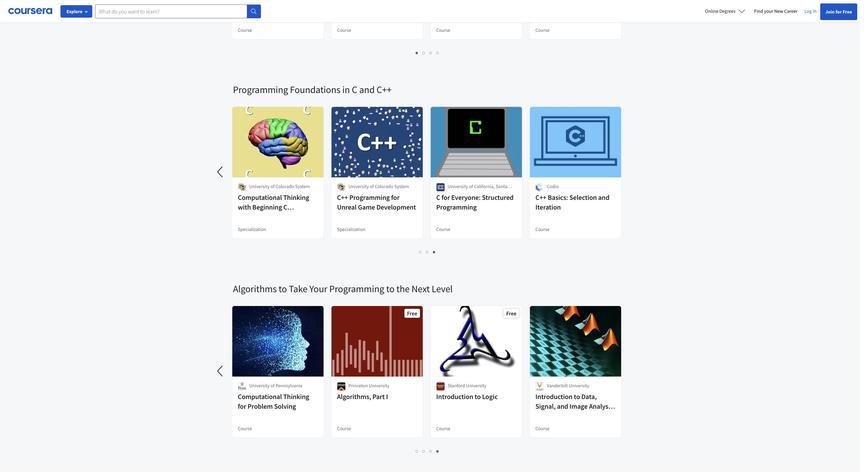 Task type: describe. For each thing, give the bounding box(es) containing it.
algorithms to take your programming to the next level
[[233, 283, 453, 295]]

stanford
[[448, 382, 465, 389]]

problem
[[248, 402, 273, 410]]

game
[[358, 203, 375, 211]]

everyone:
[[451, 193, 481, 202]]

to for algorithms to take your programming to the next level
[[279, 283, 287, 295]]

specialization for unreal
[[337, 226, 366, 232]]

university right university of colorado system image on the top
[[249, 183, 270, 189]]

specialization for beginning
[[238, 226, 266, 232]]

algorithms to take your programming to the next level carousel element
[[0, 262, 627, 461]]

0 vertical spatial 1 button
[[414, 49, 421, 57]]

explore
[[67, 8, 82, 15]]

algorithms, part i
[[337, 392, 388, 401]]

beginning
[[252, 203, 282, 211]]

new
[[775, 8, 784, 14]]

pennsylvania
[[276, 382, 302, 389]]

vanderbilt university image
[[536, 382, 544, 391]]

0 vertical spatial 3
[[430, 49, 432, 56]]

for inside c for everyone: structured programming
[[442, 193, 450, 202]]

colorado for thinking
[[276, 183, 294, 189]]

university of pennsylvania image
[[238, 382, 247, 391]]

c inside computational thinking with beginning c programming
[[283, 203, 287, 211]]

system for thinking
[[295, 183, 310, 189]]

to for introduction to data, signal, and image analysis with matlab
[[574, 392, 580, 401]]

1 horizontal spatial c++
[[377, 83, 392, 96]]

1 for to
[[416, 448, 419, 454]]

4 button for the topmost 3 button
[[434, 49, 441, 57]]

university of colorado system image
[[337, 183, 346, 192]]

in
[[342, 83, 350, 96]]

2 button for programming foundations in c and c++
[[424, 248, 431, 256]]

1 for c++
[[419, 249, 422, 255]]

university of colorado system for thinking
[[249, 183, 310, 189]]

programming inside c++ programming for unreal game development
[[349, 193, 390, 202]]

c++ for c++ programming for unreal game development
[[337, 193, 348, 202]]

2 horizontal spatial free
[[843, 9, 852, 15]]

data,
[[582, 392, 597, 401]]

university of colorado system for programming
[[349, 183, 409, 189]]

development
[[377, 203, 416, 211]]

university up data,
[[569, 382, 589, 389]]

introduction to data, signal, and image analysis with matlab
[[536, 392, 613, 420]]

princeton
[[349, 382, 368, 389]]

2 course link from the left
[[430, 0, 523, 40]]

take
[[289, 283, 308, 295]]

join
[[826, 9, 835, 15]]

3 for algorithms to take your programming to the next level
[[430, 448, 432, 454]]

and inside c++ basics: selection and iteration
[[598, 193, 610, 202]]

image
[[570, 402, 588, 410]]

matlab
[[550, 411, 574, 420]]

university right university of colorado system icon
[[349, 183, 369, 189]]

university of california, santa cruz image
[[436, 183, 445, 192]]

coding
[[238, 0, 259, 2]]

programming inside computational thinking with beginning c programming
[[238, 212, 278, 221]]

thinking for to
[[283, 392, 309, 401]]

for right join
[[836, 9, 842, 15]]

coursera image
[[8, 6, 52, 17]]

list for algorithms to take your programming to the next level
[[233, 447, 622, 455]]

vanderbilt university
[[547, 382, 589, 389]]

0 vertical spatial 3 button
[[428, 49, 434, 57]]

2 for programming foundations in c and c++
[[426, 249, 429, 255]]

and for data,
[[557, 402, 568, 410]]

i
[[386, 392, 388, 401]]

previous slide image for algorithms to take your programming to the next level
[[212, 363, 229, 379]]

your
[[309, 283, 327, 295]]

your
[[764, 8, 774, 14]]

analysis
[[589, 402, 613, 410]]

degrees
[[720, 8, 736, 14]]

find
[[754, 8, 763, 14]]

join for free link
[[820, 3, 858, 20]]

previous slide image for programming foundations in c and c++
[[212, 164, 229, 180]]

c++ basics: selection and iteration
[[536, 193, 610, 211]]

1 course link from the left
[[331, 0, 424, 40]]

signal,
[[536, 402, 556, 410]]

unreal
[[337, 203, 357, 211]]

next
[[412, 283, 430, 295]]

university of colorado system image
[[238, 183, 247, 192]]

What do you want to learn? text field
[[95, 4, 247, 18]]

to left 'the'
[[386, 283, 395, 295]]

online degrees button
[[700, 3, 751, 19]]

programming inside c for everyone: structured programming
[[436, 203, 477, 211]]

3 for programming foundations in c and c++
[[433, 249, 436, 255]]

with inside introduction to data, signal, and image analysis with matlab
[[536, 411, 549, 420]]

introduction for introduction to data, signal, and image analysis with matlab
[[536, 392, 573, 401]]

selection
[[570, 193, 597, 202]]

thinking for foundations
[[283, 193, 309, 202]]

computational for programming
[[238, 193, 282, 202]]

solving
[[274, 402, 296, 410]]

university inside 'university of california, santa cruz'
[[448, 183, 468, 189]]

3 course link from the left
[[529, 0, 622, 40]]

algorithms,
[[337, 392, 371, 401]]



Task type: vqa. For each thing, say whether or not it's contained in the screenshot.


Task type: locate. For each thing, give the bounding box(es) containing it.
for inside c++ programming for unreal game development
[[391, 193, 400, 202]]

c++ for c++ basics: selection and iteration
[[536, 193, 547, 202]]

course
[[238, 27, 252, 33], [337, 27, 351, 33], [436, 27, 451, 33], [536, 27, 550, 33], [436, 226, 451, 232], [536, 226, 550, 232], [238, 425, 252, 432], [337, 425, 351, 432], [436, 425, 451, 432], [536, 425, 550, 432]]

introduction down 'stanford' at the bottom
[[436, 392, 473, 401]]

1 specialization from the left
[[238, 226, 266, 232]]

2 previous slide image from the top
[[212, 363, 229, 379]]

2 introduction from the left
[[536, 392, 573, 401]]

2 vertical spatial 2 button
[[421, 447, 428, 455]]

0 vertical spatial previous slide image
[[212, 164, 229, 180]]

university of colorado system up computational thinking with beginning c programming
[[249, 183, 310, 189]]

to left take
[[279, 283, 287, 295]]

algorithms
[[233, 283, 277, 295]]

0 horizontal spatial c++
[[337, 193, 348, 202]]

2 horizontal spatial course link
[[529, 0, 622, 40]]

introduction to logic
[[436, 392, 498, 401]]

foundations
[[290, 83, 341, 96]]

career
[[785, 8, 798, 14]]

2 inside algorithms to take your programming to the next level carousel element
[[423, 448, 426, 454]]

system
[[295, 183, 310, 189], [394, 183, 409, 189]]

2 horizontal spatial and
[[598, 193, 610, 202]]

1 horizontal spatial colorado
[[375, 183, 393, 189]]

3
[[430, 49, 432, 56], [433, 249, 436, 255], [430, 448, 432, 454]]

specialization down beginning at the top of page
[[238, 226, 266, 232]]

0 horizontal spatial and
[[359, 83, 375, 96]]

1 button for to
[[414, 447, 421, 455]]

to up image
[[574, 392, 580, 401]]

and right the in
[[359, 83, 375, 96]]

0 vertical spatial c
[[352, 83, 357, 96]]

1 vertical spatial 2
[[426, 249, 429, 255]]

thinking inside computational thinking with beginning c programming
[[283, 193, 309, 202]]

list inside algorithms to take your programming to the next level carousel element
[[233, 447, 622, 455]]

1 vertical spatial thinking
[[283, 392, 309, 401]]

c
[[352, 83, 357, 96], [436, 193, 440, 202], [283, 203, 287, 211]]

computational up problem
[[238, 392, 282, 401]]

free for introduction to logic
[[506, 310, 517, 317]]

for down 'university of california, santa cruz' icon
[[442, 193, 450, 202]]

computational thinking with beginning c programming
[[238, 193, 309, 221]]

programming foundations in c and c++
[[233, 83, 392, 96]]

2 inside programming foundations in c and c++ carousel element
[[426, 249, 429, 255]]

university right university of pennsylvania icon
[[249, 382, 270, 389]]

university up cruz
[[448, 183, 468, 189]]

colorado
[[276, 183, 294, 189], [375, 183, 393, 189]]

introduction for introduction to logic
[[436, 392, 473, 401]]

c++ inside c++ basics: selection and iteration
[[536, 193, 547, 202]]

codio image
[[536, 183, 543, 192]]

1 horizontal spatial specialization
[[337, 226, 366, 232]]

with
[[238, 203, 251, 211], [536, 411, 549, 420]]

for up development at the left
[[391, 193, 400, 202]]

1 vertical spatial 3 button
[[431, 248, 438, 256]]

2 vertical spatial list
[[233, 447, 622, 455]]

university of colorado system
[[249, 183, 310, 189], [349, 183, 409, 189]]

1 list from the top
[[233, 49, 622, 57]]

of inside algorithms to take your programming to the next level carousel element
[[271, 382, 275, 389]]

find your new career
[[754, 8, 798, 14]]

structured
[[482, 193, 514, 202]]

logic
[[482, 392, 498, 401]]

online
[[705, 8, 719, 14]]

0 vertical spatial thinking
[[283, 193, 309, 202]]

None search field
[[95, 4, 261, 18]]

university of colorado system up c++ programming for unreal game development
[[349, 183, 409, 189]]

1 horizontal spatial free
[[506, 310, 517, 317]]

2 horizontal spatial c++
[[536, 193, 547, 202]]

programming
[[233, 83, 288, 96], [349, 193, 390, 202], [436, 203, 477, 211], [238, 212, 278, 221], [329, 283, 384, 295]]

0 horizontal spatial with
[[238, 203, 251, 211]]

c inside c for everyone: structured programming
[[436, 193, 440, 202]]

2 horizontal spatial c
[[436, 193, 440, 202]]

interview
[[260, 0, 288, 2]]

to inside introduction to data, signal, and image analysis with matlab
[[574, 392, 580, 401]]

the
[[397, 283, 410, 295]]

0 horizontal spatial colorado
[[276, 183, 294, 189]]

0 vertical spatial and
[[359, 83, 375, 96]]

1 vertical spatial 3
[[433, 249, 436, 255]]

3 button for algorithms to take your programming to the next level
[[428, 447, 434, 455]]

vanderbilt
[[547, 382, 568, 389]]

of for solving
[[271, 382, 275, 389]]

2 computational from the top
[[238, 392, 282, 401]]

2 vertical spatial 1
[[416, 448, 419, 454]]

explore button
[[61, 5, 92, 18]]

computational thinking for problem solving
[[238, 392, 309, 410]]

computational inside computational thinking with beginning c programming
[[238, 193, 282, 202]]

of inside 'university of california, santa cruz'
[[469, 183, 473, 189]]

and right "selection"
[[598, 193, 610, 202]]

1 horizontal spatial course link
[[430, 0, 523, 40]]

0 horizontal spatial system
[[295, 183, 310, 189]]

1 button
[[414, 49, 421, 57], [417, 248, 424, 256], [414, 447, 421, 455]]

1 4 from the top
[[437, 49, 439, 56]]

1 vertical spatial list
[[233, 248, 622, 256]]

for left problem
[[238, 402, 246, 410]]

2 vertical spatial c
[[283, 203, 287, 211]]

c right beginning at the top of page
[[283, 203, 287, 211]]

1
[[416, 49, 419, 56], [419, 249, 422, 255], [416, 448, 419, 454]]

of
[[271, 183, 275, 189], [370, 183, 374, 189], [469, 183, 473, 189], [271, 382, 275, 389]]

c for everyone: structured programming
[[436, 193, 514, 211]]

introduction
[[436, 392, 473, 401], [536, 392, 573, 401]]

of up 'computational thinking for problem solving'
[[271, 382, 275, 389]]

to for introduction to logic
[[475, 392, 481, 401]]

2 list from the top
[[233, 248, 622, 256]]

university of pennsylvania
[[249, 382, 302, 389]]

1 computational from the top
[[238, 193, 282, 202]]

university of california, santa cruz
[[448, 183, 508, 196]]

programming foundations in c and c++ carousel element
[[0, 63, 627, 262]]

3 button for programming foundations in c and c++
[[431, 248, 438, 256]]

coding interview preparation
[[238, 0, 288, 12]]

c++ inside c++ programming for unreal game development
[[337, 193, 348, 202]]

2 thinking from the top
[[283, 392, 309, 401]]

1 introduction from the left
[[436, 392, 473, 401]]

of up c++ programming for unreal game development
[[370, 183, 374, 189]]

1 vertical spatial 4
[[437, 448, 439, 454]]

2 4 from the top
[[437, 448, 439, 454]]

find your new career link
[[751, 7, 801, 16]]

2 button for algorithms to take your programming to the next level
[[421, 447, 428, 455]]

introduction inside introduction to data, signal, and image analysis with matlab
[[536, 392, 573, 401]]

0 horizontal spatial specialization
[[238, 226, 266, 232]]

list for programming foundations in c and c++
[[233, 248, 622, 256]]

list
[[233, 49, 622, 57], [233, 248, 622, 256], [233, 447, 622, 455]]

to
[[279, 283, 287, 295], [386, 283, 395, 295], [475, 392, 481, 401], [574, 392, 580, 401]]

1 thinking from the top
[[283, 193, 309, 202]]

princeton university image
[[337, 382, 346, 391]]

colorado for programming
[[375, 183, 393, 189]]

1 vertical spatial c
[[436, 193, 440, 202]]

4 inside algorithms to take your programming to the next level carousel element
[[437, 448, 439, 454]]

2 vertical spatial 2
[[423, 448, 426, 454]]

university up introduction to logic
[[466, 382, 487, 389]]

2 university of colorado system from the left
[[349, 183, 409, 189]]

colorado up computational thinking with beginning c programming
[[276, 183, 294, 189]]

0 vertical spatial 4 button
[[434, 49, 441, 57]]

2 specialization from the left
[[337, 226, 366, 232]]

university up part
[[369, 382, 389, 389]]

university
[[249, 183, 270, 189], [349, 183, 369, 189], [448, 183, 468, 189], [249, 382, 270, 389], [369, 382, 389, 389], [466, 382, 487, 389], [569, 382, 589, 389]]

with down signal, at bottom right
[[536, 411, 549, 420]]

santa
[[496, 183, 508, 189]]

1 colorado from the left
[[276, 183, 294, 189]]

2 system from the left
[[394, 183, 409, 189]]

for
[[836, 9, 842, 15], [391, 193, 400, 202], [442, 193, 450, 202], [238, 402, 246, 410]]

specialization down unreal
[[337, 226, 366, 232]]

2 vertical spatial 3 button
[[428, 447, 434, 455]]

0 vertical spatial list
[[233, 49, 622, 57]]

1 horizontal spatial introduction
[[536, 392, 573, 401]]

4 button inside algorithms to take your programming to the next level carousel element
[[434, 447, 441, 455]]

0 vertical spatial 1
[[416, 49, 419, 56]]

1 vertical spatial previous slide image
[[212, 363, 229, 379]]

2 vertical spatial and
[[557, 402, 568, 410]]

online degrees
[[705, 8, 736, 14]]

2
[[423, 49, 426, 56], [426, 249, 429, 255], [423, 448, 426, 454]]

introduction down "vanderbilt"
[[536, 392, 573, 401]]

log
[[805, 8, 812, 14]]

princeton university
[[349, 382, 389, 389]]

of for c
[[271, 183, 275, 189]]

specialization
[[238, 226, 266, 232], [337, 226, 366, 232]]

2 button
[[421, 49, 428, 57], [424, 248, 431, 256], [421, 447, 428, 455]]

and for in
[[359, 83, 375, 96]]

to left logic
[[475, 392, 481, 401]]

1 vertical spatial and
[[598, 193, 610, 202]]

thinking inside 'computational thinking for problem solving'
[[283, 392, 309, 401]]

and inside introduction to data, signal, and image analysis with matlab
[[557, 402, 568, 410]]

free for algorithms, part i
[[407, 310, 417, 317]]

1 inside algorithms to take your programming to the next level carousel element
[[416, 448, 419, 454]]

stanford university
[[448, 382, 487, 389]]

1 4 button from the top
[[434, 49, 441, 57]]

1 horizontal spatial and
[[557, 402, 568, 410]]

4 button for algorithms to take your programming to the next level's 3 button
[[434, 447, 441, 455]]

1 vertical spatial 1
[[419, 249, 422, 255]]

system for programming
[[394, 183, 409, 189]]

list inside programming foundations in c and c++ carousel element
[[233, 248, 622, 256]]

c right the in
[[352, 83, 357, 96]]

4 for algorithms to take your programming to the next level's 3 button
[[437, 448, 439, 454]]

3 list from the top
[[233, 447, 622, 455]]

computational inside 'computational thinking for problem solving'
[[238, 392, 282, 401]]

of up everyone:
[[469, 183, 473, 189]]

0 vertical spatial 2
[[423, 49, 426, 56]]

c++ programming for unreal game development
[[337, 193, 416, 211]]

2 vertical spatial 1 button
[[414, 447, 421, 455]]

thinking
[[283, 193, 309, 202], [283, 392, 309, 401]]

0 horizontal spatial c
[[283, 203, 287, 211]]

cruz
[[448, 190, 457, 196]]

0 vertical spatial 2 button
[[421, 49, 428, 57]]

2 vertical spatial 3
[[430, 448, 432, 454]]

for inside 'computational thinking for problem solving'
[[238, 402, 246, 410]]

iteration
[[536, 203, 561, 211]]

0 vertical spatial with
[[238, 203, 251, 211]]

0 vertical spatial 4
[[437, 49, 439, 56]]

1 previous slide image from the top
[[212, 164, 229, 180]]

1 vertical spatial 2 button
[[424, 248, 431, 256]]

free
[[843, 9, 852, 15], [407, 310, 417, 317], [506, 310, 517, 317]]

basics:
[[548, 193, 568, 202]]

log in
[[805, 8, 817, 14]]

join for free
[[826, 9, 852, 15]]

codio
[[547, 183, 559, 189]]

1 horizontal spatial system
[[394, 183, 409, 189]]

2 colorado from the left
[[375, 183, 393, 189]]

of for game
[[370, 183, 374, 189]]

3 inside programming foundations in c and c++ carousel element
[[433, 249, 436, 255]]

0 vertical spatial computational
[[238, 193, 282, 202]]

computational for algorithms
[[238, 392, 282, 401]]

c++
[[377, 83, 392, 96], [337, 193, 348, 202], [536, 193, 547, 202]]

1 button for c++
[[417, 248, 424, 256]]

1 vertical spatial computational
[[238, 392, 282, 401]]

california,
[[474, 183, 495, 189]]

2 for algorithms to take your programming to the next level
[[423, 448, 426, 454]]

computational
[[238, 193, 282, 202], [238, 392, 282, 401]]

of up computational thinking with beginning c programming
[[271, 183, 275, 189]]

level
[[432, 283, 453, 295]]

1 horizontal spatial with
[[536, 411, 549, 420]]

1 button inside programming foundations in c and c++ carousel element
[[417, 248, 424, 256]]

and up matlab
[[557, 402, 568, 410]]

3 button
[[428, 49, 434, 57], [431, 248, 438, 256], [428, 447, 434, 455]]

0 horizontal spatial university of colorado system
[[249, 183, 310, 189]]

and
[[359, 83, 375, 96], [598, 193, 610, 202], [557, 402, 568, 410]]

with inside computational thinking with beginning c programming
[[238, 203, 251, 211]]

part
[[373, 392, 385, 401]]

0 horizontal spatial course link
[[331, 0, 424, 40]]

1 vertical spatial 1 button
[[417, 248, 424, 256]]

1 horizontal spatial university of colorado system
[[349, 183, 409, 189]]

course link
[[331, 0, 424, 40], [430, 0, 523, 40], [529, 0, 622, 40]]

3 inside algorithms to take your programming to the next level carousel element
[[430, 448, 432, 454]]

4 button
[[434, 49, 441, 57], [434, 447, 441, 455]]

1 vertical spatial with
[[536, 411, 549, 420]]

0 horizontal spatial free
[[407, 310, 417, 317]]

2 4 button from the top
[[434, 447, 441, 455]]

with down university of colorado system image on the top
[[238, 203, 251, 211]]

of for programming
[[469, 183, 473, 189]]

previous slide image
[[212, 164, 229, 180], [212, 363, 229, 379]]

computational up beginning at the top of page
[[238, 193, 282, 202]]

stanford university image
[[436, 382, 445, 391]]

4 for the topmost 3 button
[[437, 49, 439, 56]]

1 system from the left
[[295, 183, 310, 189]]

1 inside programming foundations in c and c++ carousel element
[[419, 249, 422, 255]]

log in link
[[801, 7, 820, 15]]

colorado up c++ programming for unreal game development
[[375, 183, 393, 189]]

0 horizontal spatial introduction
[[436, 392, 473, 401]]

1 vertical spatial 4 button
[[434, 447, 441, 455]]

c down 'university of california, santa cruz' icon
[[436, 193, 440, 202]]

1 university of colorado system from the left
[[249, 183, 310, 189]]

4
[[437, 49, 439, 56], [437, 448, 439, 454]]

in
[[813, 8, 817, 14]]

1 horizontal spatial c
[[352, 83, 357, 96]]

preparation
[[238, 3, 273, 12]]



